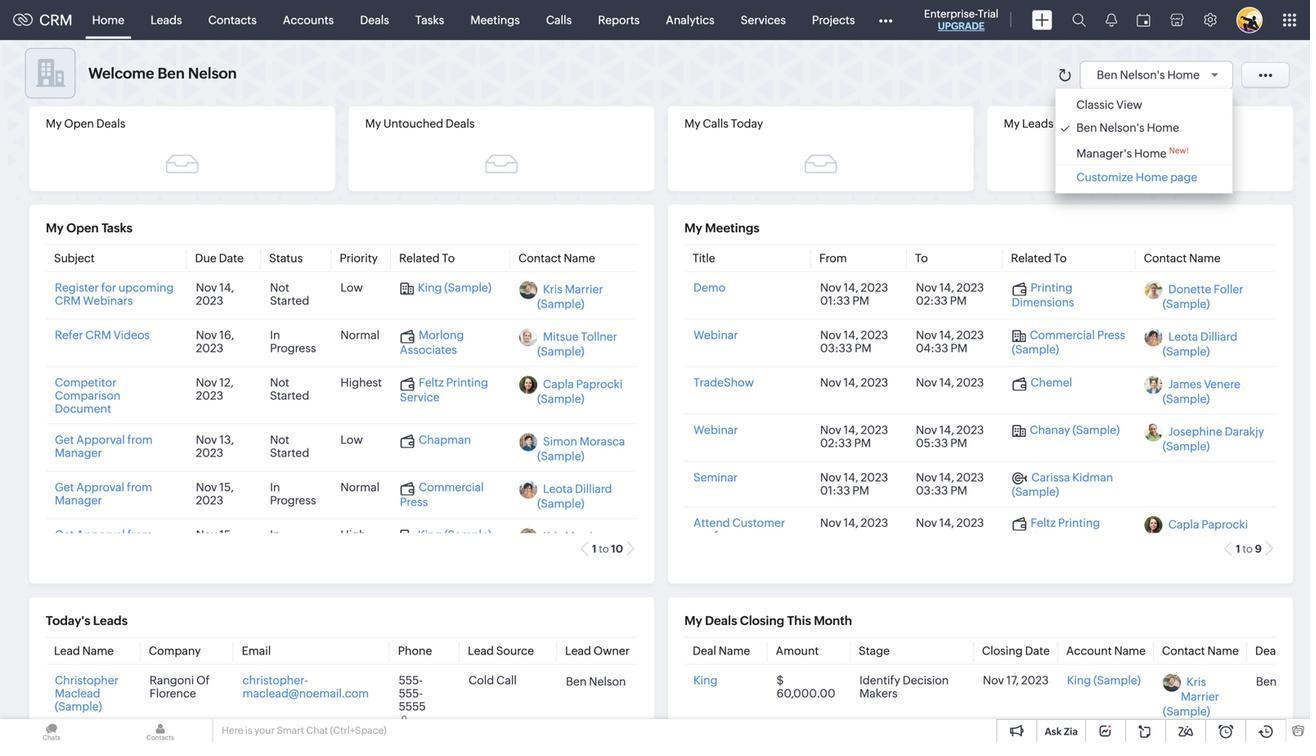 Task type: locate. For each thing, give the bounding box(es) containing it.
service up chapman link
[[400, 391, 440, 404]]

1 vertical spatial not
[[270, 376, 289, 389]]

simon morasca (sample)
[[538, 435, 625, 463]]

to left 9
[[1243, 543, 1253, 555]]

webinar link for 02:33
[[694, 423, 738, 437]]

dilliard for leota dilliard (sample) link to the top
[[1201, 330, 1238, 343]]

3 in from the top
[[270, 528, 280, 541]]

capla paprocki (sample) for leftmost capla paprocki (sample) link
[[538, 378, 623, 405]]

2 01:33 from the top
[[821, 484, 851, 497]]

1 15, from the top
[[220, 481, 234, 494]]

crm left home link
[[39, 12, 72, 28]]

pm inside nov 14, 2023 04:33 pm
[[951, 342, 968, 355]]

0 horizontal spatial feltz printing service link
[[400, 376, 488, 404]]

nelson down contacts link
[[188, 65, 237, 82]]

Other Modules field
[[869, 7, 904, 33]]

14, inside nov 14, 2023 05:33 pm
[[940, 423, 955, 437]]

1 vertical spatial webinar link
[[694, 423, 738, 437]]

webinar down demo
[[694, 329, 738, 342]]

leota dilliard (sample) link up james
[[1163, 330, 1238, 358]]

1 not from the top
[[270, 281, 289, 294]]

reports
[[598, 14, 640, 27]]

from inside get approval from manager
[[127, 481, 152, 494]]

progress for morlong associates
[[270, 342, 316, 355]]

paprocki
[[576, 378, 623, 391], [1202, 518, 1249, 531]]

1 vertical spatial service
[[1012, 531, 1052, 544]]

date up nov 17, 2023
[[1026, 644, 1050, 657]]

2023 inside nov 16, 2023
[[196, 342, 224, 355]]

nov 14, 2023 03:33 pm down 05:33
[[916, 471, 985, 497]]

closing date link
[[983, 644, 1050, 657]]

555- down phone
[[399, 687, 423, 700]]

nov 14, 2023 02:33 pm down to 'link'
[[916, 281, 985, 307]]

ben nelson's home down view at the right top of page
[[1077, 121, 1180, 134]]

name for contact name link associated with related to
[[564, 252, 596, 265]]

deal for deal owne
[[1256, 644, 1280, 657]]

account name link
[[1067, 644, 1146, 657]]

1 manager from the top
[[55, 446, 102, 459]]

webinar link for 03:33
[[694, 329, 738, 342]]

(sample) inside mitsue tollner (sample)
[[538, 345, 585, 358]]

lead owner
[[565, 644, 630, 657]]

priority link
[[340, 252, 378, 265]]

to for my open tasks
[[599, 543, 609, 555]]

(sample) inside carissa kidman (sample)
[[1012, 485, 1060, 498]]

2 horizontal spatial leads
[[1023, 117, 1054, 130]]

meetings left "calls" link
[[471, 14, 520, 27]]

lead owner link
[[565, 644, 630, 657]]

2 nov 15, 2023 from the top
[[196, 528, 234, 554]]

commercial inside commercial press
[[419, 481, 484, 494]]

king (sample) link for high
[[400, 528, 492, 542]]

0 horizontal spatial capla
[[543, 378, 574, 391]]

0 vertical spatial kris marrier (sample)
[[538, 283, 603, 311]]

1 vertical spatial leota dilliard (sample)
[[538, 482, 612, 510]]

progress for commercial press
[[270, 494, 316, 507]]

2 not started from the top
[[270, 376, 309, 402]]

1 vertical spatial crm
[[55, 294, 81, 307]]

low down priority link
[[341, 281, 363, 294]]

3 get from the top
[[55, 528, 74, 541]]

press inside commercial press (sample)
[[1098, 329, 1126, 342]]

carissa
[[1032, 471, 1071, 484]]

from for low
[[127, 433, 153, 446]]

related to link right priority link
[[399, 252, 455, 265]]

name for deal name link
[[719, 644, 751, 657]]

ben nelson's home link down 'classic view' link at the top
[[1061, 121, 1228, 134]]

nov inside nov 12, 2023
[[196, 376, 217, 389]]

0 vertical spatial 01:33
[[821, 294, 851, 307]]

0 horizontal spatial related to link
[[399, 252, 455, 265]]

2 nov 14, 2023 01:33 pm from the top
[[821, 471, 889, 497]]

2 deal from the left
[[1256, 644, 1280, 657]]

progress for king (sample)
[[270, 541, 316, 554]]

feltz printing service down carissa kidman (sample) "link"
[[1012, 516, 1101, 544]]

get apporval from manager
[[55, 433, 153, 459], [55, 528, 153, 554]]

ben up classic view
[[1097, 68, 1118, 81]]

14, inside nov 14, 2023 04:33 pm
[[940, 329, 955, 342]]

foller
[[1214, 283, 1244, 296]]

3 manager from the top
[[55, 541, 102, 554]]

1 horizontal spatial capla
[[1169, 518, 1200, 531]]

1 progress from the top
[[270, 342, 316, 355]]

crm inside the register for upcoming crm webinars
[[55, 294, 81, 307]]

1 vertical spatial progress
[[270, 494, 316, 507]]

2 progress from the top
[[270, 494, 316, 507]]

01:33
[[821, 294, 851, 307], [821, 484, 851, 497]]

started down status link
[[270, 294, 309, 307]]

0 vertical spatial king (sample)
[[418, 281, 492, 294]]

2 get apporval from manager link from the top
[[55, 528, 153, 554]]

1 horizontal spatial to
[[1243, 543, 1253, 555]]

nelson's up 'classic view' link at the top
[[1121, 68, 1166, 81]]

related to up printing dimensions
[[1012, 252, 1067, 265]]

nov 17, 2023
[[983, 674, 1049, 687]]

open for tasks
[[66, 221, 99, 235]]

1 vertical spatial meetings
[[705, 221, 760, 235]]

deals right untouched
[[446, 117, 475, 130]]

3 from from the top
[[127, 528, 153, 541]]

press for commercial press
[[400, 495, 428, 508]]

2 lead from the left
[[468, 644, 494, 657]]

to left 10 at the bottom of the page
[[599, 543, 609, 555]]

0 vertical spatial not started
[[270, 281, 309, 307]]

(sample) inside the simon morasca (sample)
[[538, 450, 585, 463]]

chemel
[[1031, 376, 1073, 389]]

get apporval from manager link for nov 13, 2023
[[55, 433, 153, 459]]

2 15, from the top
[[220, 528, 234, 541]]

capla for right capla paprocki (sample) link
[[1169, 518, 1200, 531]]

0 horizontal spatial 1
[[592, 543, 597, 555]]

from for normal
[[127, 481, 152, 494]]

03:33
[[821, 342, 853, 355], [916, 484, 949, 497]]

from up get approval from manager
[[127, 433, 153, 446]]

1 left 10 at the bottom of the page
[[592, 543, 597, 555]]

name for lead name link
[[82, 644, 114, 657]]

not started for 13,
[[270, 433, 309, 459]]

printing inside printing dimensions
[[1031, 281, 1073, 294]]

josephine darakjy (sample) link
[[1163, 425, 1265, 453]]

1 from from the top
[[127, 433, 153, 446]]

webinar link up seminar
[[694, 423, 738, 437]]

0 horizontal spatial feltz
[[419, 376, 444, 389]]

0 horizontal spatial related
[[399, 252, 440, 265]]

3 started from the top
[[270, 446, 309, 459]]

my meetings
[[685, 221, 760, 235]]

(sample) inside chanay (sample) link
[[1073, 423, 1120, 437]]

open up subject link
[[66, 221, 99, 235]]

1 lead from the left
[[54, 644, 80, 657]]

signals element
[[1096, 0, 1128, 40]]

get apporval from manager link down get approval from manager link
[[55, 528, 153, 554]]

2 vertical spatial in progress
[[270, 528, 316, 554]]

status link
[[269, 252, 303, 265]]

1 vertical spatial started
[[270, 389, 309, 402]]

2 1 from the left
[[1237, 543, 1241, 555]]

2 get apporval from manager from the top
[[55, 528, 153, 554]]

0 horizontal spatial deal
[[693, 644, 717, 657]]

james venere (sample)
[[1163, 378, 1241, 405]]

open for deals
[[64, 117, 94, 130]]

ben nelson down deal owne link on the bottom right of the page
[[1257, 675, 1311, 688]]

service down carissa kidman (sample) "link"
[[1012, 531, 1052, 544]]

tradeshow link
[[694, 376, 754, 389]]

welcome
[[88, 65, 154, 82]]

donette foller (sample)
[[1163, 283, 1244, 311]]

nov 12, 2023
[[196, 376, 234, 402]]

my untouched deals
[[365, 117, 475, 130]]

0 horizontal spatial nov 14, 2023 02:33 pm
[[821, 423, 889, 450]]

kris marrier (sample) for high
[[538, 530, 603, 558]]

name up christopher
[[82, 644, 114, 657]]

1 vertical spatial 03:33
[[916, 484, 949, 497]]

tasks up for
[[102, 221, 133, 235]]

register
[[55, 281, 99, 294]]

02:33
[[916, 294, 948, 307], [821, 437, 852, 450]]

0 vertical spatial dilliard
[[1201, 330, 1238, 343]]

crm
[[39, 12, 72, 28], [55, 294, 81, 307], [85, 329, 111, 342]]

king (sample) link for nov 17, 2023
[[1068, 674, 1141, 687]]

2 related from the left
[[1012, 252, 1052, 265]]

0 horizontal spatial leads
[[93, 614, 128, 628]]

crm right refer
[[85, 329, 111, 342]]

3 lead from the left
[[565, 644, 592, 657]]

05:33
[[916, 437, 949, 450]]

0 horizontal spatial capla paprocki (sample)
[[538, 378, 623, 405]]

printing dimensions
[[1012, 281, 1075, 309]]

0 vertical spatial not
[[270, 281, 289, 294]]

0 vertical spatial kris
[[543, 283, 563, 296]]

1 low from the top
[[341, 281, 363, 294]]

3 to from the left
[[1054, 252, 1067, 265]]

1 to from the left
[[599, 543, 609, 555]]

commercial press link
[[400, 481, 484, 508]]

to
[[442, 252, 455, 265], [916, 252, 929, 265], [1054, 252, 1067, 265]]

1 get apporval from manager from the top
[[55, 433, 153, 459]]

1 vertical spatial low
[[341, 433, 363, 446]]

related up printing dimensions
[[1012, 252, 1052, 265]]

get down "document"
[[55, 433, 74, 446]]

classic view link
[[1061, 98, 1228, 111]]

kris for low
[[543, 283, 563, 296]]

name for contact name link for account name
[[1208, 644, 1240, 657]]

1 vertical spatial calls
[[703, 117, 729, 130]]

calls left reports
[[546, 14, 572, 27]]

1 not started from the top
[[270, 281, 309, 307]]

2 not from the top
[[270, 376, 289, 389]]

paprocki for right capla paprocki (sample) link
[[1202, 518, 1249, 531]]

1 webinar link from the top
[[694, 329, 738, 342]]

1 vertical spatial capla paprocki (sample) link
[[1163, 518, 1249, 546]]

month
[[814, 614, 853, 628]]

1 vertical spatial normal
[[341, 481, 380, 494]]

nov 14, 2023 04:33 pm
[[916, 329, 985, 355]]

dilliard
[[1201, 330, 1238, 343], [575, 482, 612, 495]]

1 nov 14, 2023 01:33 pm from the top
[[821, 281, 889, 307]]

0 horizontal spatial leota
[[543, 482, 573, 495]]

1 horizontal spatial 1
[[1237, 543, 1241, 555]]

0 horizontal spatial to
[[442, 252, 455, 265]]

not started for 14,
[[270, 281, 309, 307]]

1 related to from the left
[[399, 252, 455, 265]]

0 vertical spatial in
[[270, 329, 280, 342]]

deal left the owne
[[1256, 644, 1280, 657]]

tasks right deals link on the top left of the page
[[416, 14, 445, 27]]

3 in progress from the top
[[270, 528, 316, 554]]

date
[[219, 252, 244, 265], [1026, 644, 1050, 657]]

2 related to from the left
[[1012, 252, 1067, 265]]

my
[[46, 117, 62, 130], [365, 117, 381, 130], [685, 117, 701, 130], [1004, 117, 1020, 130], [46, 221, 64, 235], [685, 221, 703, 235], [685, 614, 703, 628]]

your
[[254, 725, 275, 736]]

low down 'highest'
[[341, 433, 363, 446]]

1 to 10
[[592, 543, 623, 555]]

cold
[[469, 674, 494, 687]]

webinar link down demo
[[694, 329, 738, 342]]

1 vertical spatial leads
[[1023, 117, 1054, 130]]

deal
[[693, 644, 717, 657], [1256, 644, 1280, 657]]

stage link
[[859, 644, 890, 657]]

contact name link for account name
[[1163, 644, 1240, 657]]

2 normal from the top
[[341, 481, 380, 494]]

related to link up printing dimensions
[[1012, 252, 1067, 265]]

get apporval from manager down get approval from manager link
[[55, 528, 153, 554]]

2 started from the top
[[270, 389, 309, 402]]

simon morasca (sample) link
[[538, 435, 625, 463]]

smart
[[277, 725, 304, 736]]

home up 'classic view' link at the top
[[1168, 68, 1200, 81]]

printing down carissa kidman (sample) "link"
[[1059, 516, 1101, 529]]

1 in progress from the top
[[270, 329, 316, 355]]

1 vertical spatial nov 15, 2023
[[196, 528, 234, 554]]

nov 14, 2023 02:33 pm left 05:33
[[821, 423, 889, 450]]

leota dilliard (sample) link
[[1163, 330, 1238, 358], [538, 482, 612, 510]]

deals up deal name link
[[705, 614, 738, 628]]

0 vertical spatial normal
[[341, 329, 380, 342]]

started right 13,
[[270, 446, 309, 459]]

0 vertical spatial apporval
[[76, 433, 125, 446]]

555- up the 5555
[[399, 674, 423, 687]]

name left deal owne link on the bottom right of the page
[[1208, 644, 1240, 657]]

555- 555- 5555
[[399, 674, 426, 713]]

1 vertical spatial leota
[[543, 482, 573, 495]]

normal up 'highest'
[[341, 329, 380, 342]]

name down my deals closing this month at the bottom right of the page
[[719, 644, 751, 657]]

nov
[[196, 281, 217, 294], [821, 281, 842, 294], [916, 281, 938, 294], [196, 329, 217, 342], [821, 329, 842, 342], [916, 329, 938, 342], [196, 376, 217, 389], [821, 376, 842, 389], [916, 376, 938, 389], [821, 423, 842, 437], [916, 423, 938, 437], [196, 433, 217, 446], [821, 471, 842, 484], [916, 471, 938, 484], [196, 481, 217, 494], [821, 516, 842, 529], [916, 516, 938, 529], [196, 528, 217, 541], [983, 674, 1005, 687]]

capla paprocki (sample) left 9
[[1163, 518, 1249, 546]]

lead for lead name
[[54, 644, 80, 657]]

welcome ben nelson
[[88, 65, 237, 82]]

1 horizontal spatial deal
[[1256, 644, 1280, 657]]

$
[[777, 674, 784, 687]]

nov 14, 2023 05:33 pm
[[916, 423, 985, 450]]

manager inside get approval from manager
[[55, 494, 102, 507]]

3 not started from the top
[[270, 433, 309, 459]]

capla paprocki (sample) link left 9
[[1163, 518, 1249, 546]]

get for low
[[55, 433, 74, 446]]

from down get approval from manager link
[[127, 528, 153, 541]]

0 vertical spatial capla paprocki (sample) link
[[538, 378, 623, 405]]

leota dilliard (sample) link down simon morasca (sample) link
[[538, 482, 612, 510]]

1 horizontal spatial related to link
[[1012, 252, 1067, 265]]

normal for morlong associates
[[341, 329, 380, 342]]

king (sample) link down account name link
[[1068, 674, 1141, 687]]

lead up cold
[[468, 644, 494, 657]]

lead left owner
[[565, 644, 592, 657]]

get inside get approval from manager
[[55, 481, 74, 494]]

chanay (sample)
[[1030, 423, 1120, 437]]

king link
[[694, 674, 718, 687]]

2023
[[861, 281, 889, 294], [957, 281, 985, 294], [196, 294, 224, 307], [861, 329, 889, 342], [957, 329, 985, 342], [196, 342, 224, 355], [861, 376, 889, 389], [957, 376, 985, 389], [196, 389, 224, 402], [861, 423, 889, 437], [957, 423, 985, 437], [196, 446, 224, 459], [861, 471, 889, 484], [957, 471, 985, 484], [196, 494, 224, 507], [861, 516, 889, 529], [957, 516, 985, 529], [196, 541, 224, 554], [1022, 674, 1049, 687]]

0 vertical spatial marrier
[[565, 283, 603, 296]]

2023 inside nov 14, 2023 05:33 pm
[[957, 423, 985, 437]]

14,
[[220, 281, 234, 294], [844, 281, 859, 294], [940, 281, 955, 294], [844, 329, 859, 342], [940, 329, 955, 342], [844, 376, 859, 389], [940, 376, 955, 389], [844, 423, 859, 437], [940, 423, 955, 437], [844, 471, 859, 484], [940, 471, 955, 484], [844, 516, 859, 529], [940, 516, 955, 529]]

webinar for nov 14, 2023 02:33 pm
[[694, 423, 738, 437]]

1 apporval from the top
[[76, 433, 125, 446]]

enterprise-trial upgrade
[[925, 8, 999, 32]]

ben nelson
[[566, 675, 626, 688], [1257, 675, 1311, 688]]

2023 inside nov 12, 2023
[[196, 389, 224, 402]]

capla paprocki (sample) link
[[538, 378, 623, 405], [1163, 518, 1249, 546]]

1 vertical spatial get
[[55, 481, 74, 494]]

leota down the simon morasca (sample)
[[543, 482, 573, 495]]

2 manager from the top
[[55, 494, 102, 507]]

demo link
[[694, 281, 726, 294]]

king (sample) for low
[[418, 281, 492, 294]]

1 vertical spatial not started
[[270, 376, 309, 402]]

0 vertical spatial printing
[[1031, 281, 1073, 294]]

name right account
[[1115, 644, 1146, 657]]

1 horizontal spatial feltz
[[1031, 516, 1056, 529]]

not down 'status'
[[270, 281, 289, 294]]

0 vertical spatial nov 15, 2023
[[196, 481, 234, 507]]

15, for get approval from manager
[[220, 481, 234, 494]]

king (sample) down account name link
[[1068, 674, 1141, 687]]

create menu element
[[1023, 0, 1063, 40]]

kris for nov 17, 2023
[[1187, 675, 1207, 689]]

0 vertical spatial low
[[341, 281, 363, 294]]

1 started from the top
[[270, 294, 309, 307]]

seminar link
[[694, 471, 738, 484]]

lead source link
[[468, 644, 534, 657]]

1 horizontal spatial paprocki
[[1202, 518, 1249, 531]]

date right due
[[219, 252, 244, 265]]

2 vertical spatial crm
[[85, 329, 111, 342]]

1 vertical spatial apporval
[[76, 528, 125, 541]]

01:33 for nov 14, 2023 03:33 pm
[[821, 484, 851, 497]]

2 horizontal spatial lead
[[565, 644, 592, 657]]

nov 15, 2023
[[196, 481, 234, 507], [196, 528, 234, 554]]

leota dilliard (sample) down simon morasca (sample) link
[[538, 482, 612, 510]]

paprocki down mitsue tollner (sample)
[[576, 378, 623, 391]]

0 horizontal spatial nelson
[[188, 65, 237, 82]]

1 vertical spatial webinar
[[694, 423, 738, 437]]

today's leads
[[46, 614, 128, 628]]

started right 12,
[[270, 389, 309, 402]]

nov 14, 2023 03:33 pm
[[821, 329, 889, 355], [916, 471, 985, 497]]

1 get from the top
[[55, 433, 74, 446]]

0 vertical spatial started
[[270, 294, 309, 307]]

(sample) inside commercial press (sample)
[[1012, 343, 1060, 356]]

leota down donette foller (sample) at the right
[[1169, 330, 1199, 343]]

1 in from the top
[[270, 329, 280, 342]]

meetings up title link
[[705, 221, 760, 235]]

feltz
[[419, 376, 444, 389], [1031, 516, 1056, 529]]

commercial down dimensions
[[1030, 329, 1096, 342]]

related to
[[399, 252, 455, 265], [1012, 252, 1067, 265]]

3 not from the top
[[270, 433, 289, 446]]

king down the commercial press link
[[418, 528, 442, 541]]

king (sample) up morlong
[[418, 281, 492, 294]]

open down welcome
[[64, 117, 94, 130]]

get down get approval from manager link
[[55, 528, 74, 541]]

2 low from the top
[[341, 433, 363, 446]]

2 555- from the top
[[399, 687, 423, 700]]

0 vertical spatial get
[[55, 433, 74, 446]]

marrier for low
[[565, 283, 603, 296]]

in progress for king (sample)
[[270, 528, 316, 554]]

1 vertical spatial date
[[1026, 644, 1050, 657]]

1 horizontal spatial 02:33
[[916, 294, 948, 307]]

1 webinar from the top
[[694, 329, 738, 342]]

related right priority link
[[399, 252, 440, 265]]

chat
[[306, 725, 328, 736]]

1 vertical spatial nov 14, 2023 03:33 pm
[[916, 471, 985, 497]]

2 vertical spatial kris marrier (sample) link
[[1164, 675, 1220, 718]]

chats image
[[0, 719, 103, 742]]

feltz printing service down associates
[[400, 376, 488, 404]]

calendar image
[[1137, 14, 1151, 27]]

marrier for nov 17, 2023
[[1182, 690, 1220, 703]]

press
[[1098, 329, 1126, 342], [400, 495, 428, 508]]

2 apporval from the top
[[76, 528, 125, 541]]

view
[[1117, 98, 1143, 111]]

1 vertical spatial get apporval from manager link
[[55, 528, 153, 554]]

1 vertical spatial dilliard
[[575, 482, 612, 495]]

0 vertical spatial date
[[219, 252, 244, 265]]

0 horizontal spatial commercial
[[419, 481, 484, 494]]

1 vertical spatial paprocki
[[1202, 518, 1249, 531]]

in
[[270, 329, 280, 342], [270, 481, 280, 494], [270, 528, 280, 541]]

0 horizontal spatial dilliard
[[575, 482, 612, 495]]

my for my untouched deals
[[365, 117, 381, 130]]

get
[[55, 433, 74, 446], [55, 481, 74, 494], [55, 528, 74, 541]]

tollner
[[581, 330, 618, 343]]

deals left tasks link at the left of page
[[360, 14, 389, 27]]

normal up high on the left
[[341, 481, 380, 494]]

not started right 13,
[[270, 433, 309, 459]]

normal for commercial press
[[341, 481, 380, 494]]

press inside commercial press
[[400, 495, 428, 508]]

highest
[[341, 376, 382, 389]]

2 related to link from the left
[[1012, 252, 1067, 265]]

open
[[64, 117, 94, 130], [66, 221, 99, 235]]

paprocki up the 1 to 9 at right bottom
[[1202, 518, 1249, 531]]

2 in progress from the top
[[270, 481, 316, 507]]

2 to from the left
[[1243, 543, 1253, 555]]

2 to from the left
[[916, 252, 929, 265]]

printing down associates
[[446, 376, 488, 389]]

commercial inside commercial press (sample)
[[1030, 329, 1096, 342]]

capla paprocki (sample) down mitsue tollner (sample)
[[538, 378, 623, 405]]

(sample) inside christopher maclead (sample)
[[55, 700, 102, 713]]

2 vertical spatial marrier
[[1182, 690, 1220, 703]]

contact up mitsue
[[519, 252, 562, 265]]

0 vertical spatial webinar link
[[694, 329, 738, 342]]

0 horizontal spatial feltz printing service
[[400, 376, 488, 404]]

2 from from the top
[[127, 481, 152, 494]]

1 01:33 from the top
[[821, 294, 851, 307]]

nov 14, 2023 for attend customer conference
[[821, 516, 889, 529]]

0 vertical spatial meetings
[[471, 14, 520, 27]]

home up customize home page link
[[1135, 147, 1167, 160]]

to for 2nd related to link from left
[[1054, 252, 1067, 265]]

0 horizontal spatial lead
[[54, 644, 80, 657]]

0 horizontal spatial related to
[[399, 252, 455, 265]]

amount
[[776, 644, 819, 657]]

attend
[[694, 516, 730, 529]]

capla paprocki (sample) link down mitsue tollner (sample)
[[538, 378, 623, 405]]

in progress for commercial press
[[270, 481, 316, 507]]

1 deal from the left
[[693, 644, 717, 657]]

2 get from the top
[[55, 481, 74, 494]]

king (sample) for high
[[418, 528, 492, 541]]

ben nelson's home
[[1097, 68, 1200, 81], [1077, 121, 1180, 134]]

2 webinar from the top
[[694, 423, 738, 437]]

nov 14, 2023 for tradeshow
[[821, 376, 889, 389]]

webinar link
[[694, 329, 738, 342], [694, 423, 738, 437]]

1 to from the left
[[442, 252, 455, 265]]

1 normal from the top
[[341, 329, 380, 342]]

christopher-
[[243, 674, 308, 687]]

1 vertical spatial leota dilliard (sample) link
[[538, 482, 612, 510]]

started for nov 14, 2023
[[270, 294, 309, 307]]

1 vertical spatial 01:33
[[821, 484, 851, 497]]

1 vertical spatial open
[[66, 221, 99, 235]]

lead down today's
[[54, 644, 80, 657]]

kris marrier (sample) for nov 17, 2023
[[1164, 675, 1220, 718]]

name for account name link
[[1115, 644, 1146, 657]]

printing up dimensions
[[1031, 281, 1073, 294]]

1 horizontal spatial commercial
[[1030, 329, 1096, 342]]

identify decision makers
[[860, 674, 949, 700]]

nelson's
[[1121, 68, 1166, 81], [1100, 121, 1145, 134]]

get left approval
[[55, 481, 74, 494]]

my for my calls today
[[685, 117, 701, 130]]

manager's
[[1077, 147, 1133, 160]]

1 nov 15, 2023 from the top
[[196, 481, 234, 507]]

home link
[[79, 0, 138, 40]]

1 vertical spatial in progress
[[270, 481, 316, 507]]

0 vertical spatial commercial
[[1030, 329, 1096, 342]]

calls left "today" at the top of page
[[703, 117, 729, 130]]

1 related from the left
[[399, 252, 440, 265]]

0 vertical spatial kris marrier (sample) link
[[538, 283, 603, 311]]

customize home page link
[[1061, 171, 1228, 184]]

manager
[[55, 446, 102, 459], [55, 494, 102, 507], [55, 541, 102, 554]]

not started down 'status'
[[270, 281, 309, 307]]

1 horizontal spatial leota dilliard (sample) link
[[1163, 330, 1238, 358]]

get apporval from manager link up approval
[[55, 433, 153, 459]]

apporval
[[76, 433, 125, 446], [76, 528, 125, 541]]

2 in from the top
[[270, 481, 280, 494]]

0 horizontal spatial nov 14, 2023 03:33 pm
[[821, 329, 889, 355]]

upgrade
[[938, 20, 985, 32]]

2 webinar link from the top
[[694, 423, 738, 437]]

0 vertical spatial in progress
[[270, 329, 316, 355]]

leota dilliard (sample) up james
[[1163, 330, 1238, 358]]

1 1 from the left
[[592, 543, 597, 555]]

0 horizontal spatial leota dilliard (sample)
[[538, 482, 612, 510]]

1 left 9
[[1237, 543, 1241, 555]]

1 get apporval from manager link from the top
[[55, 433, 153, 459]]

1 horizontal spatial to
[[916, 252, 929, 265]]

1 for my meetings
[[1237, 543, 1241, 555]]

nelson's down view at the right top of page
[[1100, 121, 1145, 134]]

king down account
[[1068, 674, 1092, 687]]

ben
[[158, 65, 185, 82], [1097, 68, 1118, 81], [1077, 121, 1098, 134], [566, 675, 587, 688], [1257, 675, 1277, 688]]

3 progress from the top
[[270, 541, 316, 554]]



Task type: vqa. For each thing, say whether or not it's contained in the screenshot.


Task type: describe. For each thing, give the bounding box(es) containing it.
my for my leads
[[1004, 117, 1020, 130]]

0 vertical spatial nov 14, 2023 03:33 pm
[[821, 329, 889, 355]]

classic view
[[1077, 98, 1143, 111]]

started for nov 13, 2023
[[270, 446, 309, 459]]

is
[[245, 725, 253, 736]]

in for refer crm videos
[[270, 329, 280, 342]]

deal for deal name
[[693, 644, 717, 657]]

0 vertical spatial calls
[[546, 14, 572, 27]]

associates
[[400, 343, 457, 356]]

owner
[[594, 644, 630, 657]]

call
[[497, 674, 517, 687]]

leota for leftmost leota dilliard (sample) link
[[543, 482, 573, 495]]

1 horizontal spatial nov 14, 2023 02:33 pm
[[916, 281, 985, 307]]

profile element
[[1227, 0, 1273, 40]]

seminar
[[694, 471, 738, 484]]

(sample) inside josephine darakjy (sample)
[[1163, 440, 1211, 453]]

conference
[[694, 529, 755, 542]]

my for my deals closing this month
[[685, 614, 703, 628]]

refer crm videos link
[[55, 329, 150, 342]]

low for king (sample)
[[341, 281, 363, 294]]

related for second related to link from right
[[399, 252, 440, 265]]

2 vertical spatial king (sample)
[[1068, 674, 1141, 687]]

manager for normal
[[55, 494, 102, 507]]

analytics
[[666, 14, 715, 27]]

tasks link
[[402, 0, 458, 40]]

0 vertical spatial 02:33
[[916, 294, 948, 307]]

contact name link for related to
[[519, 252, 596, 265]]

chemel link
[[1012, 376, 1073, 391]]

2023 inside nov 14, 2023 04:33 pm
[[957, 329, 985, 342]]

2 horizontal spatial nelson
[[1280, 675, 1311, 688]]

leads link
[[138, 0, 195, 40]]

nov 16, 2023
[[196, 329, 234, 355]]

contacts image
[[109, 719, 212, 742]]

printing dimensions link
[[1012, 281, 1075, 309]]

1 related to link from the left
[[399, 252, 455, 265]]

1 555- from the top
[[399, 674, 423, 687]]

not for 14,
[[270, 281, 289, 294]]

not started for 12,
[[270, 376, 309, 402]]

deals link
[[347, 0, 402, 40]]

ben right welcome
[[158, 65, 185, 82]]

2023 inside nov 13, 2023
[[196, 446, 224, 459]]

webinar for nov 14, 2023 03:33 pm
[[694, 329, 738, 342]]

commercial for commercial press (sample)
[[1030, 329, 1096, 342]]

enterprise-
[[925, 8, 978, 20]]

feltz for feltz printing service link to the right
[[1031, 516, 1056, 529]]

date for due date
[[219, 252, 244, 265]]

get for high
[[55, 528, 74, 541]]

signals image
[[1106, 13, 1118, 27]]

nov 14, 2023 01:33 pm for 03:33
[[821, 471, 889, 497]]

this
[[788, 614, 812, 628]]

1 for my open tasks
[[592, 543, 597, 555]]

kris marrier (sample) for low
[[538, 283, 603, 311]]

services
[[741, 14, 786, 27]]

get apporval from manager for nov 15, 2023
[[55, 528, 153, 554]]

king (sample) link for low
[[400, 281, 492, 295]]

makers
[[860, 687, 898, 700]]

refer
[[55, 329, 83, 342]]

date for closing date
[[1026, 644, 1050, 657]]

get for normal
[[55, 481, 74, 494]]

1 horizontal spatial feltz printing service link
[[1012, 516, 1101, 544]]

to for my meetings
[[1243, 543, 1253, 555]]

0 vertical spatial ben nelson's home link
[[1097, 68, 1225, 81]]

1 horizontal spatial nelson
[[589, 675, 626, 688]]

(sample) inside donette foller (sample)
[[1163, 297, 1211, 311]]

ben down deal owne link on the bottom right of the page
[[1257, 675, 1277, 688]]

videos
[[114, 329, 150, 342]]

account
[[1067, 644, 1113, 657]]

upcoming
[[119, 281, 174, 294]]

16,
[[220, 329, 234, 342]]

donette foller (sample) link
[[1163, 283, 1244, 311]]

profile image
[[1237, 7, 1263, 33]]

deals down welcome
[[96, 117, 126, 130]]

in for get approval from manager
[[270, 481, 280, 494]]

1 horizontal spatial feltz printing service
[[1012, 516, 1101, 544]]

phone link
[[398, 644, 432, 657]]

commercial press (sample)
[[1012, 329, 1126, 356]]

darakjy
[[1225, 425, 1265, 438]]

search image
[[1073, 13, 1087, 27]]

leota for leota dilliard (sample) link to the top
[[1169, 330, 1199, 343]]

king up morlong
[[418, 281, 442, 294]]

email
[[242, 644, 271, 657]]

apporval for nov 15, 2023
[[76, 528, 125, 541]]

13,
[[220, 433, 234, 446]]

in progress for morlong associates
[[270, 329, 316, 355]]

new!
[[1170, 146, 1190, 155]]

deal name
[[693, 644, 751, 657]]

pm inside nov 14, 2023 05:33 pm
[[951, 437, 968, 450]]

manager's home new!
[[1077, 146, 1190, 160]]

competitor comparison document link
[[55, 376, 121, 415]]

kris for high
[[543, 530, 563, 543]]

phone
[[398, 644, 432, 657]]

kris marrier (sample) link for low
[[538, 283, 603, 311]]

document
[[55, 402, 111, 415]]

mitsue tollner (sample)
[[538, 330, 618, 358]]

low for chapman
[[341, 433, 363, 446]]

kris marrier (sample) link for high
[[538, 530, 603, 558]]

apporval for nov 13, 2023
[[76, 433, 125, 446]]

ben down classic
[[1077, 121, 1098, 134]]

stage
[[859, 644, 890, 657]]

1 horizontal spatial capla paprocki (sample) link
[[1163, 518, 1249, 546]]

nov 14, 2023 for register for upcoming crm webinars
[[196, 281, 234, 307]]

company link
[[149, 644, 201, 657]]

simon
[[543, 435, 578, 448]]

feltz for leftmost feltz printing service link
[[419, 376, 444, 389]]

related to for second related to link from right
[[399, 252, 455, 265]]

competitor
[[55, 376, 117, 389]]

2 vertical spatial printing
[[1059, 516, 1101, 529]]

0 vertical spatial crm
[[39, 12, 72, 28]]

related for 2nd related to link from left
[[1012, 252, 1052, 265]]

nov 14, 2023 01:33 pm for 02:33
[[821, 281, 889, 307]]

approval
[[76, 481, 125, 494]]

crm link
[[13, 12, 72, 28]]

my deals closing this month
[[685, 614, 853, 628]]

nov 15, 2023 for get approval from manager
[[196, 481, 234, 507]]

get apporval from manager link for nov 15, 2023
[[55, 528, 153, 554]]

contact up donette
[[1144, 252, 1188, 265]]

press for commercial press (sample)
[[1098, 329, 1126, 342]]

15, for get apporval from manager
[[220, 528, 234, 541]]

rangoni of florence
[[150, 674, 210, 700]]

search element
[[1063, 0, 1096, 40]]

from for high
[[127, 528, 153, 541]]

carissa kidman (sample)
[[1012, 471, 1114, 498]]

from link
[[820, 252, 847, 265]]

service for feltz printing service link to the right
[[1012, 531, 1052, 544]]

1 vertical spatial tasks
[[102, 221, 133, 235]]

contact name for account name
[[1163, 644, 1240, 657]]

christopher- maclead@noemail.com link
[[243, 674, 369, 700]]

1 ben nelson from the left
[[566, 675, 626, 688]]

0 horizontal spatial leota dilliard (sample) link
[[538, 482, 612, 510]]

lead for lead owner
[[565, 644, 592, 657]]

closing date
[[983, 644, 1050, 657]]

manager for low
[[55, 446, 102, 459]]

1 horizontal spatial closing
[[983, 644, 1023, 657]]

1 vertical spatial ben nelson's home link
[[1061, 121, 1228, 134]]

meetings inside meetings link
[[471, 14, 520, 27]]

leads for today's leads
[[93, 614, 128, 628]]

contact for related to
[[519, 252, 562, 265]]

marrier for high
[[565, 530, 603, 543]]

ben down lead owner
[[566, 675, 587, 688]]

leota dilliard (sample) for leota dilliard (sample) link to the top
[[1163, 330, 1238, 358]]

nov inside nov 13, 2023
[[196, 433, 217, 446]]

customize
[[1077, 171, 1134, 184]]

leads for my leads
[[1023, 117, 1054, 130]]

calls link
[[533, 0, 585, 40]]

1 horizontal spatial calls
[[703, 117, 729, 130]]

1 horizontal spatial nov 14, 2023 03:33 pm
[[916, 471, 985, 497]]

home down manager's home new!
[[1136, 171, 1169, 184]]

zia
[[1064, 726, 1078, 737]]

lead for lead source
[[468, 644, 494, 657]]

my for my meetings
[[685, 221, 703, 235]]

01:33 for nov 14, 2023 02:33 pm
[[821, 294, 851, 307]]

paprocki for leftmost capla paprocki (sample) link
[[576, 378, 623, 391]]

today's
[[46, 614, 90, 628]]

1 horizontal spatial 03:33
[[916, 484, 949, 497]]

company
[[149, 644, 201, 657]]

0 horizontal spatial capla paprocki (sample) link
[[538, 378, 623, 405]]

commercial press (sample) link
[[1012, 329, 1126, 356]]

home inside manager's home new!
[[1135, 147, 1167, 160]]

donette
[[1169, 283, 1212, 296]]

manager for high
[[55, 541, 102, 554]]

to for second related to link from right
[[442, 252, 455, 265]]

attend customer conference link
[[694, 516, 786, 542]]

my for my open tasks
[[46, 221, 64, 235]]

0 vertical spatial leads
[[151, 14, 182, 27]]

contact for account name
[[1163, 644, 1206, 657]]

0 vertical spatial leota dilliard (sample) link
[[1163, 330, 1238, 358]]

josephine darakjy (sample)
[[1163, 425, 1265, 453]]

nov inside nov 14, 2023 04:33 pm
[[916, 329, 938, 342]]

1 vertical spatial printing
[[446, 376, 488, 389]]

0 horizontal spatial 02:33
[[821, 437, 852, 450]]

9
[[1256, 543, 1263, 555]]

(sample) inside james venere (sample)
[[1163, 392, 1211, 405]]

deal name link
[[693, 644, 751, 657]]

morlong
[[419, 329, 464, 342]]

not for 13,
[[270, 433, 289, 446]]

classic
[[1077, 98, 1115, 111]]

nov 15, 2023 for get apporval from manager
[[196, 528, 234, 554]]

today
[[731, 117, 764, 130]]

deal owne link
[[1256, 644, 1311, 657]]

here is your smart chat (ctrl+space)
[[222, 725, 387, 736]]

home up new!
[[1148, 121, 1180, 134]]

my open tasks
[[46, 221, 133, 235]]

morlong associates link
[[400, 329, 464, 356]]

0 vertical spatial ben nelson's home
[[1097, 68, 1200, 81]]

name up donette
[[1190, 252, 1221, 265]]

10
[[611, 543, 623, 555]]

not for 12,
[[270, 376, 289, 389]]

morlong associates
[[400, 329, 464, 356]]

0 vertical spatial tasks
[[416, 14, 445, 27]]

for
[[101, 281, 116, 294]]

0 vertical spatial nelson's
[[1121, 68, 1166, 81]]

chapman link
[[400, 433, 471, 448]]

ask
[[1045, 726, 1062, 737]]

high
[[341, 528, 366, 541]]

lead source
[[468, 644, 534, 657]]

james venere (sample) link
[[1163, 378, 1241, 405]]

dilliard for leftmost leota dilliard (sample) link
[[575, 482, 612, 495]]

king down deal name
[[694, 674, 718, 687]]

my for my open deals
[[46, 117, 62, 130]]

0 horizontal spatial closing
[[740, 614, 785, 628]]

due
[[195, 252, 217, 265]]

customize home page
[[1077, 171, 1198, 184]]

nov inside nov 16, 2023
[[196, 329, 217, 342]]

0 vertical spatial feltz printing service
[[400, 376, 488, 404]]

0 horizontal spatial 03:33
[[821, 342, 853, 355]]

home up welcome
[[92, 14, 124, 27]]

mitsue tollner (sample) link
[[538, 330, 618, 358]]

04:33
[[916, 342, 949, 355]]

capla for leftmost capla paprocki (sample) link
[[543, 378, 574, 391]]

contact name for related to
[[519, 252, 596, 265]]

service for leftmost feltz printing service link
[[400, 391, 440, 404]]

status
[[269, 252, 303, 265]]

2 ben nelson from the left
[[1257, 675, 1311, 688]]

capla paprocki (sample) for right capla paprocki (sample) link
[[1163, 518, 1249, 546]]

lead name
[[54, 644, 114, 657]]

1 vertical spatial nelson's
[[1100, 121, 1145, 134]]

christopher maclead (sample) link
[[55, 674, 119, 713]]

1 vertical spatial ben nelson's home
[[1077, 121, 1180, 134]]

create menu image
[[1033, 10, 1053, 30]]

nov inside nov 14, 2023 05:33 pm
[[916, 423, 938, 437]]



